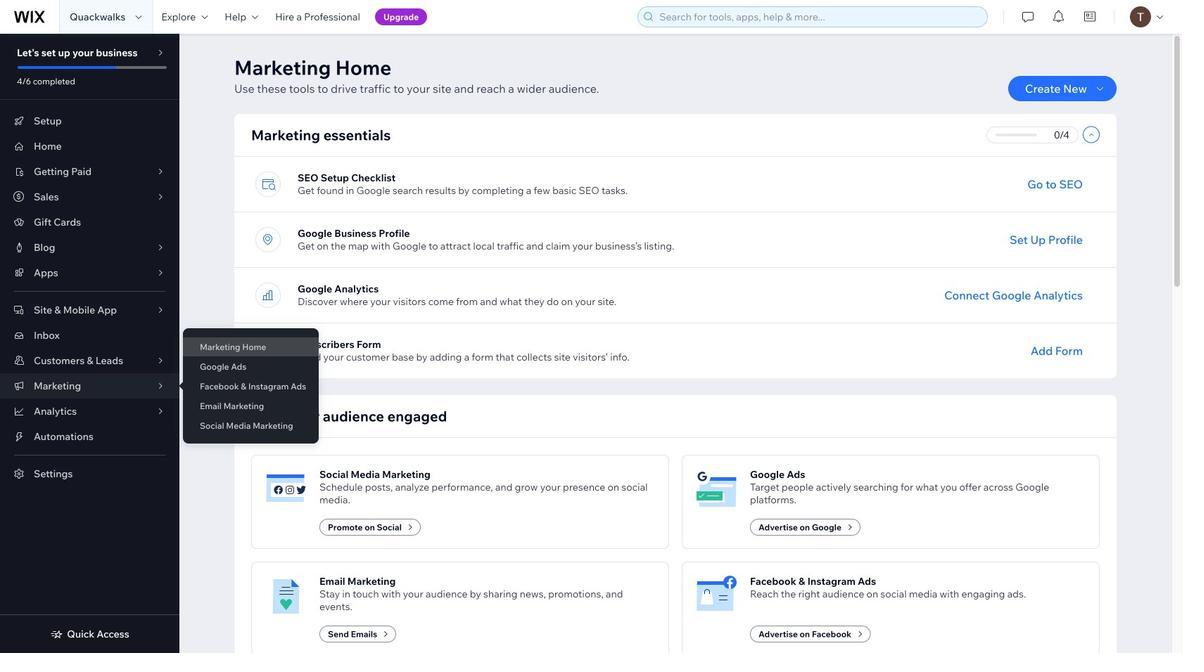 Task type: locate. For each thing, give the bounding box(es) containing it.
sidebar element
[[0, 34, 179, 654]]

Search for tools, apps, help & more... field
[[655, 7, 983, 27]]



Task type: vqa. For each thing, say whether or not it's contained in the screenshot.
Sidebar 'element'
yes



